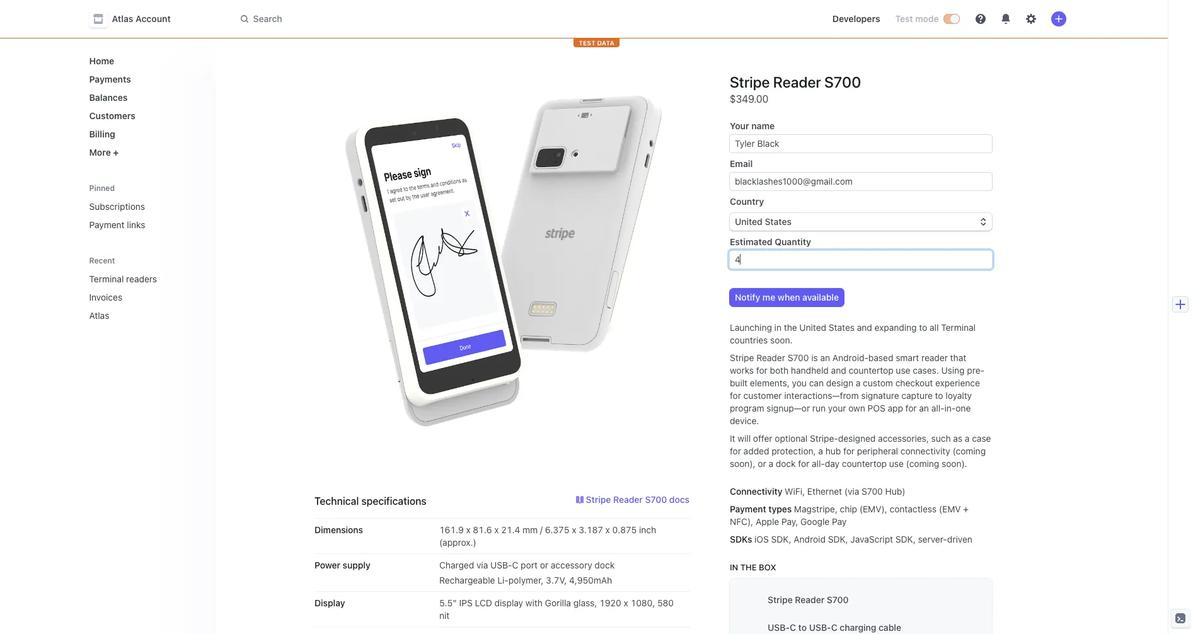 Task type: locate. For each thing, give the bounding box(es) containing it.
1 vertical spatial atlas
[[89, 310, 109, 321]]

mm
[[523, 524, 538, 535]]

1 horizontal spatial all-
[[932, 403, 945, 414]]

0 horizontal spatial and
[[831, 365, 846, 376]]

rechargeable
[[439, 575, 495, 586]]

built
[[730, 378, 748, 388]]

stripe reader s700 docs
[[586, 494, 690, 505]]

1 horizontal spatial states
[[829, 322, 855, 333]]

technical
[[315, 496, 359, 507]]

1 vertical spatial states
[[829, 322, 855, 333]]

countertop down the peripheral at right
[[842, 458, 887, 469]]

contactless
[[890, 504, 937, 514]]

1 vertical spatial countertop
[[842, 458, 887, 469]]

1 horizontal spatial sdk,
[[828, 534, 848, 545]]

states up android-
[[829, 322, 855, 333]]

pos
[[868, 403, 886, 414]]

(coming down 'connectivity'
[[906, 458, 939, 469]]

payment for payment types
[[730, 504, 766, 514]]

or
[[758, 458, 766, 469], [540, 560, 548, 571]]

a right "as"
[[965, 433, 970, 444]]

email
[[730, 158, 753, 169]]

c down "stripe reader s700" at the right of the page
[[790, 622, 796, 633]]

to left all
[[919, 322, 928, 333]]

customers
[[89, 110, 136, 121]]

sdks ios sdk, android sdk, javascript sdk, server-driven
[[730, 534, 973, 545]]

c left charging
[[831, 622, 838, 633]]

your name
[[730, 120, 775, 131]]

cases.
[[913, 365, 939, 376]]

0 vertical spatial dock
[[776, 458, 796, 469]]

stripe up 3.187
[[586, 494, 611, 505]]

0 vertical spatial use
[[896, 365, 911, 376]]

experience
[[936, 378, 980, 388]]

1 horizontal spatial terminal
[[941, 322, 976, 333]]

3 sdk, from the left
[[896, 534, 916, 545]]

1 horizontal spatial (coming
[[953, 446, 986, 456]]

peripheral
[[857, 446, 898, 456]]

developers link
[[828, 9, 885, 29]]

0 vertical spatial all-
[[932, 403, 945, 414]]

reader inside stripe reader s700 is an android-based smart reader that works for both handheld and countertop use cases. using pre- built elements, you can design a custom checkout experience for customer interactions—from signature capture to loyalty program signup—or run your own pos app for an all-in-one device.
[[757, 352, 785, 363]]

stripe for stripe reader s700 docs
[[586, 494, 611, 505]]

the
[[741, 562, 757, 572]]

atlas down invoices
[[89, 310, 109, 321]]

use down smart
[[896, 365, 911, 376]]

1 vertical spatial to
[[935, 390, 943, 401]]

0 horizontal spatial united
[[735, 216, 763, 227]]

0 vertical spatial and
[[857, 322, 872, 333]]

and up the design
[[831, 365, 846, 376]]

all- inside the it will offer optional stripe-designed accessories, such as a case for added protection, a hub for peripheral connectivity (coming soon), or a dock for all-day countertop use (coming soon).
[[812, 458, 825, 469]]

power supply
[[315, 560, 371, 571]]

and left expanding
[[857, 322, 872, 333]]

core navigation links element
[[84, 50, 205, 163]]

handheld
[[791, 365, 829, 376]]

+ right (emv
[[964, 504, 969, 514]]

atlas inside the recent element
[[89, 310, 109, 321]]

balances link
[[84, 87, 205, 108]]

wifi,
[[785, 486, 805, 497]]

1 vertical spatial all-
[[812, 458, 825, 469]]

dock up 4,950mah
[[595, 560, 615, 571]]

accessories,
[[878, 433, 929, 444]]

polymer,
[[509, 575, 544, 586]]

usb-
[[491, 560, 512, 571], [768, 622, 790, 633], [809, 622, 831, 633]]

a down added
[[769, 458, 774, 469]]

stripe down box on the right bottom of the page
[[768, 594, 793, 605]]

a right the design
[[856, 378, 861, 388]]

1 horizontal spatial atlas
[[112, 13, 133, 24]]

stripe inside stripe reader s700 is an android-based smart reader that works for both handheld and countertop use cases. using pre- built elements, you can design a custom checkout experience for customer interactions—from signature capture to loyalty program signup—or run your own pos app for an all-in-one device.
[[730, 352, 754, 363]]

terminal inside the recent element
[[89, 274, 124, 284]]

0 horizontal spatial states
[[765, 216, 792, 227]]

1 vertical spatial dock
[[595, 560, 615, 571]]

using
[[942, 365, 965, 376]]

use inside stripe reader s700 is an android-based smart reader that works for both handheld and countertop use cases. using pre- built elements, you can design a custom checkout experience for customer interactions—from signature capture to loyalty program signup—or run your own pos app for an all-in-one device.
[[896, 365, 911, 376]]

stripe up $349.00
[[730, 73, 770, 91]]

terminal inside launching in the united states and expanding to all terminal countries soon.
[[941, 322, 976, 333]]

united states
[[735, 216, 792, 227]]

0 horizontal spatial or
[[540, 560, 548, 571]]

1 vertical spatial united
[[800, 322, 827, 333]]

stripe for stripe reader s700 is an android-based smart reader that works for both handheld and countertop use cases. using pre- built elements, you can design a custom checkout experience for customer interactions—from signature capture to loyalty program signup—or run your own pos app for an all-in-one device.
[[730, 352, 754, 363]]

1 horizontal spatial united
[[800, 322, 827, 333]]

0 horizontal spatial to
[[799, 622, 807, 633]]

sdk, right the ios on the right
[[771, 534, 791, 545]]

Search search field
[[233, 7, 588, 31]]

(coming
[[953, 446, 986, 456], [906, 458, 939, 469]]

countertop inside stripe reader s700 is an android-based smart reader that works for both handheld and countertop use cases. using pre- built elements, you can design a custom checkout experience for customer interactions—from signature capture to loyalty program signup—or run your own pos app for an all-in-one device.
[[849, 365, 894, 376]]

soon).
[[942, 458, 967, 469]]

2 horizontal spatial to
[[935, 390, 943, 401]]

reader for stripe reader s700
[[795, 594, 825, 605]]

reader inside stripe reader s700 $349.00
[[773, 73, 821, 91]]

(coming down "as"
[[953, 446, 986, 456]]

atlas for atlas account
[[112, 13, 133, 24]]

reader up both
[[757, 352, 785, 363]]

0 vertical spatial atlas
[[112, 13, 133, 24]]

1 horizontal spatial and
[[857, 322, 872, 333]]

reader up name
[[773, 73, 821, 91]]

android
[[794, 534, 826, 545]]

country
[[730, 196, 764, 207]]

elements,
[[750, 378, 790, 388]]

charged via usb-c port or accessory dock rechargeable li-polymer, 3.7v, 4,950mah
[[439, 560, 615, 586]]

0 vertical spatial (coming
[[953, 446, 986, 456]]

21.4
[[501, 524, 520, 535]]

your
[[828, 403, 846, 414]]

pinned element
[[84, 196, 205, 235]]

x right 81.6
[[494, 524, 499, 535]]

google
[[801, 516, 830, 527]]

mode
[[915, 13, 939, 24]]

reader up usb-c to usb-c charging cable
[[795, 594, 825, 605]]

use inside the it will offer optional stripe-designed accessories, such as a case for added protection, a hub for peripheral connectivity (coming soon), or a dock for all-day countertop use (coming soon).
[[889, 458, 904, 469]]

0 horizontal spatial all-
[[812, 458, 825, 469]]

1 horizontal spatial payment
[[730, 504, 766, 514]]

dock down protection,
[[776, 458, 796, 469]]

use down the peripheral at right
[[889, 458, 904, 469]]

for down it
[[730, 446, 741, 456]]

81.6
[[473, 524, 492, 535]]

2 horizontal spatial usb-
[[809, 622, 831, 633]]

to inside stripe reader s700 is an android-based smart reader that works for both handheld and countertop use cases. using pre- built elements, you can design a custom checkout experience for customer interactions—from signature capture to loyalty program signup—or run your own pos app for an all-in-one device.
[[935, 390, 943, 401]]

s700 inside stripe reader s700 is an android-based smart reader that works for both handheld and countertop use cases. using pre- built elements, you can design a custom checkout experience for customer interactions—from signature capture to loyalty program signup—or run your own pos app for an all-in-one device.
[[788, 352, 809, 363]]

4,950mah
[[569, 575, 612, 586]]

help image
[[976, 14, 986, 24]]

0 horizontal spatial dock
[[595, 560, 615, 571]]

stripe up works
[[730, 352, 754, 363]]

all- down capture
[[932, 403, 945, 414]]

0 vertical spatial united
[[735, 216, 763, 227]]

c inside 'charged via usb-c port or accessory dock rechargeable li-polymer, 3.7v, 4,950mah'
[[512, 560, 518, 571]]

payment down the subscriptions on the top of the page
[[89, 219, 125, 230]]

test
[[579, 39, 596, 47]]

reader up 0.875
[[613, 494, 643, 505]]

1 sdk, from the left
[[771, 534, 791, 545]]

nfc),
[[730, 516, 753, 527]]

3.7v,
[[546, 575, 567, 586]]

connectivity wifi, ethernet (via s700 hub)
[[730, 486, 906, 497]]

case
[[972, 433, 991, 444]]

is
[[811, 352, 818, 363]]

1 horizontal spatial dock
[[776, 458, 796, 469]]

0 horizontal spatial atlas
[[89, 310, 109, 321]]

1 horizontal spatial an
[[919, 403, 929, 414]]

0 horizontal spatial usb-
[[491, 560, 512, 571]]

payments link
[[84, 69, 205, 90]]

all- down stripe-
[[812, 458, 825, 469]]

payment up nfc),
[[730, 504, 766, 514]]

customer
[[744, 390, 782, 401]]

or down added
[[758, 458, 766, 469]]

magstripe,
[[794, 504, 838, 514]]

terminal up invoices
[[89, 274, 124, 284]]

inch
[[639, 524, 656, 535]]

added
[[744, 446, 769, 456]]

2 vertical spatial to
[[799, 622, 807, 633]]

0 horizontal spatial terminal
[[89, 274, 124, 284]]

to down "stripe reader s700" at the right of the page
[[799, 622, 807, 633]]

reader for stripe reader s700 is an android-based smart reader that works for both handheld and countertop use cases. using pre- built elements, you can design a custom checkout experience for customer interactions—from signature capture to loyalty program signup—or run your own pos app for an all-in-one device.
[[757, 352, 785, 363]]

1 vertical spatial an
[[919, 403, 929, 414]]

stripe for stripe reader s700
[[768, 594, 793, 605]]

readers
[[126, 274, 157, 284]]

0.875
[[613, 524, 637, 535]]

an down capture
[[919, 403, 929, 414]]

or inside the it will offer optional stripe-designed accessories, such as a case for added protection, a hub for peripheral connectivity (coming soon), or a dock for all-day countertop use (coming soon).
[[758, 458, 766, 469]]

0 vertical spatial states
[[765, 216, 792, 227]]

1 vertical spatial payment
[[730, 504, 766, 514]]

0 horizontal spatial an
[[820, 352, 830, 363]]

gorilla
[[545, 598, 571, 608]]

payments
[[89, 74, 131, 84]]

stripe inside stripe reader s700 $349.00
[[730, 73, 770, 91]]

1 vertical spatial or
[[540, 560, 548, 571]]

s700 for stripe reader s700
[[827, 594, 849, 605]]

reader
[[773, 73, 821, 91], [757, 352, 785, 363], [613, 494, 643, 505], [795, 594, 825, 605]]

smart
[[896, 352, 919, 363]]

1 vertical spatial and
[[831, 365, 846, 376]]

terminal readers link
[[84, 269, 188, 289]]

united inside dropdown button
[[735, 216, 763, 227]]

0 vertical spatial or
[[758, 458, 766, 469]]

0 horizontal spatial (coming
[[906, 458, 939, 469]]

0 vertical spatial payment
[[89, 219, 125, 230]]

states up the estimated quantity
[[765, 216, 792, 227]]

or right port
[[540, 560, 548, 571]]

1 vertical spatial terminal
[[941, 322, 976, 333]]

payment inside pinned element
[[89, 219, 125, 230]]

protection,
[[772, 446, 816, 456]]

test mode
[[896, 13, 939, 24]]

s700 inside stripe reader s700 $349.00
[[824, 73, 861, 91]]

a left hub
[[819, 446, 823, 456]]

x right 1920
[[624, 598, 628, 608]]

united right the the
[[800, 322, 827, 333]]

offer
[[753, 433, 773, 444]]

account
[[136, 13, 171, 24]]

1 horizontal spatial +
[[964, 504, 969, 514]]

sdk, left server-
[[896, 534, 916, 545]]

c
[[512, 560, 518, 571], [790, 622, 796, 633], [831, 622, 838, 633]]

and inside stripe reader s700 is an android-based smart reader that works for both handheld and countertop use cases. using pre- built elements, you can design a custom checkout experience for customer interactions—from signature capture to loyalty program signup—or run your own pos app for an all-in-one device.
[[831, 365, 846, 376]]

pre-
[[967, 365, 985, 376]]

0 horizontal spatial +
[[113, 147, 119, 158]]

payment types
[[730, 504, 792, 514]]

dock
[[776, 458, 796, 469], [595, 560, 615, 571]]

2 horizontal spatial sdk,
[[896, 534, 916, 545]]

optional
[[775, 433, 808, 444]]

can
[[809, 378, 824, 388]]

atlas left account
[[112, 13, 133, 24]]

0 horizontal spatial payment
[[89, 219, 125, 230]]

1 vertical spatial use
[[889, 458, 904, 469]]

states inside launching in the united states and expanding to all terminal countries soon.
[[829, 322, 855, 333]]

x inside 5.5" ips lcd display with gorilla glass, 1920 x 1080, 580 nit
[[624, 598, 628, 608]]

1 vertical spatial +
[[964, 504, 969, 514]]

ips
[[459, 598, 473, 608]]

Estimated Quantity number field
[[730, 251, 992, 269]]

home
[[89, 55, 114, 66]]

0 vertical spatial +
[[113, 147, 119, 158]]

0 vertical spatial an
[[820, 352, 830, 363]]

0 vertical spatial terminal
[[89, 274, 124, 284]]

to inside launching in the united states and expanding to all terminal countries soon.
[[919, 322, 928, 333]]

terminal right all
[[941, 322, 976, 333]]

customers link
[[84, 105, 205, 126]]

c left port
[[512, 560, 518, 571]]

0 horizontal spatial sdk,
[[771, 534, 791, 545]]

to left loyalty
[[935, 390, 943, 401]]

pinned navigation links element
[[84, 178, 208, 235]]

united down country
[[735, 216, 763, 227]]

dock inside the it will offer optional stripe-designed accessories, such as a case for added protection, a hub for peripheral connectivity (coming soon), or a dock for all-day countertop use (coming soon).
[[776, 458, 796, 469]]

(emv
[[939, 504, 961, 514]]

atlas inside button
[[112, 13, 133, 24]]

5.5" ips lcd display with gorilla glass, 1920 x 1080, 580 nit
[[439, 598, 674, 621]]

1 horizontal spatial or
[[758, 458, 766, 469]]

capture
[[902, 390, 933, 401]]

1 horizontal spatial to
[[919, 322, 928, 333]]

in
[[775, 322, 782, 333]]

an right is
[[820, 352, 830, 363]]

name
[[752, 120, 775, 131]]

sdk, down pay
[[828, 534, 848, 545]]

0 vertical spatial countertop
[[849, 365, 894, 376]]

countertop up custom
[[849, 365, 894, 376]]

notify
[[735, 292, 760, 303]]

1080,
[[631, 598, 655, 608]]

+ right the more on the left top of the page
[[113, 147, 119, 158]]

atlas for atlas
[[89, 310, 109, 321]]

for down designed at right
[[844, 446, 855, 456]]

0 vertical spatial to
[[919, 322, 928, 333]]

0 horizontal spatial c
[[512, 560, 518, 571]]



Task type: vqa. For each thing, say whether or not it's contained in the screenshot.
Developers
yes



Task type: describe. For each thing, give the bounding box(es) containing it.
1 horizontal spatial usb-
[[768, 622, 790, 633]]

a inside stripe reader s700 is an android-based smart reader that works for both handheld and countertop use cases. using pre- built elements, you can design a custom checkout experience for customer interactions—from signature capture to loyalty program signup—or run your own pos app for an all-in-one device.
[[856, 378, 861, 388]]

(approx.)
[[439, 537, 476, 548]]

united inside launching in the united states and expanding to all terminal countries soon.
[[800, 322, 827, 333]]

device.
[[730, 415, 759, 426]]

cable
[[879, 622, 901, 633]]

via
[[477, 560, 488, 571]]

signup—or
[[767, 403, 810, 414]]

161.9 x 81.6 x 21.4 mm / 6.375 x 3.187 x 0.875 inch (approx.)
[[439, 524, 656, 548]]

android-
[[833, 352, 869, 363]]

me
[[763, 292, 776, 303]]

hub)
[[885, 486, 906, 497]]

1 vertical spatial (coming
[[906, 458, 939, 469]]

2 horizontal spatial c
[[831, 622, 838, 633]]

for down protection,
[[798, 458, 810, 469]]

all- inside stripe reader s700 is an android-based smart reader that works for both handheld and countertop use cases. using pre- built elements, you can design a custom checkout experience for customer interactions—from signature capture to loyalty program signup—or run your own pos app for an all-in-one device.
[[932, 403, 945, 414]]

with
[[526, 598, 543, 608]]

pay
[[832, 516, 847, 527]]

161.9
[[439, 524, 464, 535]]

x left 0.875
[[606, 524, 610, 535]]

Email email field
[[730, 173, 992, 190]]

pinned
[[89, 183, 115, 193]]

one
[[956, 403, 971, 414]]

or inside 'charged via usb-c port or accessory dock rechargeable li-polymer, 3.7v, 4,950mah'
[[540, 560, 548, 571]]

6.375
[[545, 524, 570, 535]]

apple
[[756, 516, 779, 527]]

estimated
[[730, 236, 773, 247]]

2 sdk, from the left
[[828, 534, 848, 545]]

soon.
[[770, 335, 793, 345]]

specifications
[[361, 496, 427, 507]]

stripe reader s700 docs link
[[576, 494, 690, 506]]

pay,
[[782, 516, 798, 527]]

and inside launching in the united states and expanding to all terminal countries soon.
[[857, 322, 872, 333]]

stripe for stripe reader s700 $349.00
[[730, 73, 770, 91]]

stripe-
[[810, 433, 838, 444]]

united states button
[[730, 213, 992, 231]]

s700 for stripe reader s700 docs
[[645, 494, 667, 505]]

settings image
[[1026, 14, 1036, 24]]

Search text field
[[233, 7, 588, 31]]

invoices link
[[84, 287, 188, 308]]

based
[[869, 352, 894, 363]]

you
[[792, 378, 807, 388]]

box
[[759, 562, 776, 572]]

ethernet
[[807, 486, 842, 497]]

+ inside core navigation links element
[[113, 147, 119, 158]]

x left 81.6
[[466, 524, 471, 535]]

all
[[930, 322, 939, 333]]

atlas account
[[112, 13, 171, 24]]

balances
[[89, 92, 128, 103]]

server-
[[918, 534, 947, 545]]

Your name text field
[[730, 135, 992, 153]]

display
[[495, 598, 523, 608]]

580
[[658, 598, 674, 608]]

notify me when available
[[735, 292, 839, 303]]

in-
[[945, 403, 956, 414]]

for down capture
[[906, 403, 917, 414]]

recent navigation links element
[[77, 250, 215, 326]]

supply
[[343, 560, 371, 571]]

usb- inside 'charged via usb-c port or accessory dock rechargeable li-polymer, 3.7v, 4,950mah'
[[491, 560, 512, 571]]

signature
[[861, 390, 899, 401]]

recent
[[89, 256, 115, 265]]

display
[[315, 598, 345, 608]]

chip
[[840, 504, 857, 514]]

dock inside 'charged via usb-c port or accessory dock rechargeable li-polymer, 3.7v, 4,950mah'
[[595, 560, 615, 571]]

for down the built
[[730, 390, 741, 401]]

$349.00
[[730, 93, 769, 105]]

sdks
[[730, 534, 752, 545]]

quantity
[[775, 236, 811, 247]]

s700 for stripe reader s700 $349.00
[[824, 73, 861, 91]]

search
[[253, 13, 282, 24]]

custom
[[863, 378, 893, 388]]

(emv),
[[860, 504, 887, 514]]

estimated quantity
[[730, 236, 811, 247]]

/
[[540, 524, 543, 535]]

states inside dropdown button
[[765, 216, 792, 227]]

notify me when available button
[[730, 289, 844, 306]]

+ inside the 'magstripe, chip (emv), contactless (emv + nfc), apple pay, google pay'
[[964, 504, 969, 514]]

stripe reader s700 is an android-based smart reader that works for both handheld and countertop use cases. using pre- built elements, you can design a custom checkout experience for customer interactions—from signature capture to loyalty program signup—or run your own pos app for an all-in-one device.
[[730, 352, 985, 426]]

reader for stripe reader s700 docs
[[613, 494, 643, 505]]

home link
[[84, 50, 205, 71]]

in
[[730, 562, 738, 572]]

for up elements,
[[756, 365, 768, 376]]

s700 for stripe reader s700 is an android-based smart reader that works for both handheld and countertop use cases. using pre- built elements, you can design a custom checkout experience for customer interactions—from signature capture to loyalty program signup—or run your own pos app for an all-in-one device.
[[788, 352, 809, 363]]

1 horizontal spatial c
[[790, 622, 796, 633]]

countries
[[730, 335, 768, 345]]

charging
[[840, 622, 877, 633]]

countertop inside the it will offer optional stripe-designed accessories, such as a case for added protection, a hub for peripheral connectivity (coming soon), or a dock for all-day countertop use (coming soon).
[[842, 458, 887, 469]]

interactions—from
[[784, 390, 859, 401]]

3.187
[[579, 524, 603, 535]]

javascript
[[851, 534, 893, 545]]

subscriptions
[[89, 201, 145, 212]]

it will offer optional stripe-designed accessories, such as a case for added protection, a hub for peripheral connectivity (coming soon), or a dock for all-day countertop use (coming soon).
[[730, 433, 991, 469]]

usb-c to usb-c charging cable
[[768, 622, 901, 633]]

(via
[[845, 486, 859, 497]]

connectivity
[[901, 446, 950, 456]]

x left 3.187
[[572, 524, 576, 535]]

day
[[825, 458, 840, 469]]

recent element
[[77, 269, 215, 326]]

hub
[[826, 446, 841, 456]]

ios
[[755, 534, 769, 545]]

atlas link
[[84, 305, 188, 326]]

available
[[803, 292, 839, 303]]

reader for stripe reader s700 $349.00
[[773, 73, 821, 91]]

it
[[730, 433, 735, 444]]

invoices
[[89, 292, 122, 303]]

accessory
[[551, 560, 592, 571]]

checkout
[[896, 378, 933, 388]]

the
[[784, 322, 797, 333]]

payment for payment links
[[89, 219, 125, 230]]

works
[[730, 365, 754, 376]]



